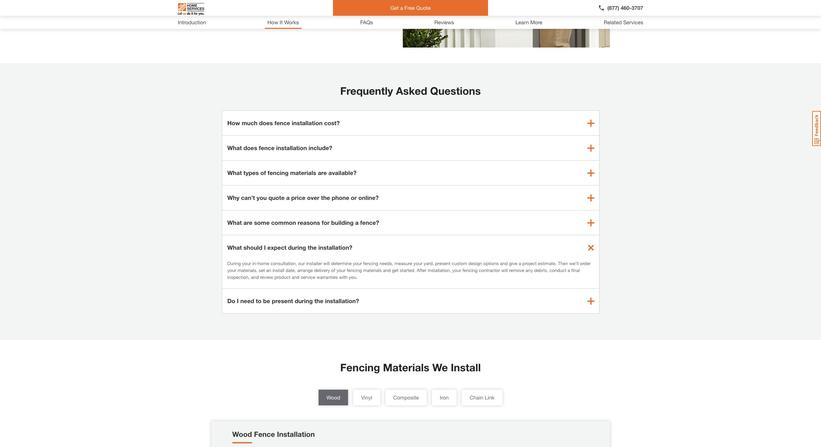 Task type: vqa. For each thing, say whether or not it's contained in the screenshot.
first What from the top of the page
yes



Task type: locate. For each thing, give the bounding box(es) containing it.
during down service
[[295, 297, 313, 305]]

1 horizontal spatial materials
[[363, 268, 382, 273]]

a left fence?
[[355, 219, 359, 226]]

over
[[307, 194, 320, 201]]

1 horizontal spatial how
[[268, 19, 278, 25]]

1 vertical spatial fence
[[259, 144, 275, 151]]

installation? down with
[[325, 297, 359, 305]]

does right much
[[259, 119, 273, 127]]

of right "types" at the top
[[261, 169, 266, 176]]

the
[[321, 194, 330, 201], [308, 244, 317, 251], [315, 297, 323, 305]]

i
[[264, 244, 266, 251], [237, 297, 239, 305]]

can't
[[241, 194, 255, 201]]

what
[[227, 144, 242, 151], [227, 169, 242, 176], [227, 219, 242, 226], [227, 244, 242, 251]]

what types of fencing materials are available?
[[227, 169, 357, 176]]

give
[[509, 261, 518, 266]]

much
[[242, 119, 258, 127]]

1 vertical spatial installation
[[276, 144, 307, 151]]

1 vertical spatial i
[[237, 297, 239, 305]]

1 vertical spatial are
[[244, 219, 253, 226]]

what for what types of fencing materials are available?
[[227, 169, 242, 176]]

we
[[432, 361, 448, 374]]

in-
[[252, 261, 258, 266]]

fencing left needs,
[[363, 261, 378, 266]]

and down needs,
[[383, 268, 391, 273]]

materials down needs,
[[363, 268, 382, 273]]

what left "types" at the top
[[227, 169, 242, 176]]

0 horizontal spatial how
[[227, 119, 240, 127]]

present up "installation," on the right
[[435, 261, 451, 266]]

what up during
[[227, 244, 242, 251]]

are left available?
[[318, 169, 327, 176]]

0 vertical spatial wood
[[327, 394, 340, 401]]

2 what from the top
[[227, 169, 242, 176]]

1 vertical spatial present
[[272, 297, 293, 305]]

present
[[435, 261, 451, 266], [272, 297, 293, 305]]

quote
[[269, 194, 285, 201]]

materials up why can't you quote a price over the phone or online? in the top left of the page
[[290, 169, 316, 176]]

0 vertical spatial installation?
[[318, 244, 353, 251]]

0 horizontal spatial wood
[[232, 430, 252, 439]]

a
[[400, 5, 403, 11], [286, 194, 290, 201], [355, 219, 359, 226], [519, 261, 521, 266], [568, 268, 570, 273]]

fence
[[254, 430, 275, 439]]

1 vertical spatial wood
[[232, 430, 252, 439]]

what are some common reasons for building a fence?
[[227, 219, 379, 226]]

present inside during your in-home consultation, our installer will determine your fencing needs, measure your yard, present custom design options and give a project estimate. then we'll order your materials, set an install date, arrange delivery of your fencing materials and get started. after installation, your fencing contractor will remove any debris, conduct a final inspection, and review product and service warranties with you.
[[435, 261, 451, 266]]

i right should
[[264, 244, 266, 251]]

your down during
[[227, 268, 236, 273]]

1 horizontal spatial wood
[[327, 394, 340, 401]]

during
[[288, 244, 306, 251], [295, 297, 313, 305]]

design
[[469, 261, 482, 266]]

questions
[[430, 85, 481, 97]]

1 horizontal spatial does
[[259, 119, 273, 127]]

1 vertical spatial materials
[[363, 268, 382, 273]]

1 vertical spatial installation?
[[325, 297, 359, 305]]

product
[[275, 274, 291, 280]]

1 what from the top
[[227, 144, 242, 151]]

composite button
[[385, 390, 427, 406]]

(877)
[[608, 5, 620, 11]]

get
[[392, 268, 399, 273]]

1 vertical spatial how
[[227, 119, 240, 127]]

0 horizontal spatial are
[[244, 219, 253, 226]]

fence up what does fence installation include?
[[275, 119, 290, 127]]

0 vertical spatial the
[[321, 194, 330, 201]]

chain link
[[470, 394, 495, 401]]

do it for you logo image
[[178, 0, 204, 18]]

during up our
[[288, 244, 306, 251]]

(877) 460-3707 link
[[598, 4, 644, 12]]

your up you.
[[353, 261, 362, 266]]

frequently asked questions
[[340, 85, 481, 97]]

we'll
[[570, 261, 579, 266]]

do i need to be present during the installation?
[[227, 297, 359, 305]]

the down warranties at bottom left
[[315, 297, 323, 305]]

quote
[[416, 5, 431, 11]]

what for what should i expect during the installation?
[[227, 244, 242, 251]]

during your in-home consultation, our installer will determine your fencing needs, measure your yard, present custom design options and give a project estimate. then we'll order your materials, set an install date, arrange delivery of your fencing materials and get started. after installation, your fencing contractor will remove any debris, conduct a final inspection, and review product and service warranties with you.
[[227, 261, 591, 280]]

the right over
[[321, 194, 330, 201]]

online?
[[359, 194, 379, 201]]

our
[[298, 261, 305, 266]]

your up after at the right bottom
[[414, 261, 423, 266]]

what does fence installation include?
[[227, 144, 332, 151]]

materials,
[[238, 268, 258, 273]]

link
[[485, 394, 495, 401]]

installation left cost?
[[292, 119, 323, 127]]

1 horizontal spatial are
[[318, 169, 327, 176]]

i right do
[[237, 297, 239, 305]]

3 what from the top
[[227, 219, 242, 226]]

4 what from the top
[[227, 244, 242, 251]]

how much does fence installation cost?
[[227, 119, 340, 127]]

1 horizontal spatial of
[[331, 268, 335, 273]]

0 vertical spatial i
[[264, 244, 266, 251]]

wood for wood fence installation
[[232, 430, 252, 439]]

the for during
[[315, 297, 323, 305]]

1 vertical spatial will
[[502, 268, 508, 273]]

the up installer
[[308, 244, 317, 251]]

how left much
[[227, 119, 240, 127]]

what down why
[[227, 219, 242, 226]]

0 vertical spatial materials
[[290, 169, 316, 176]]

0 horizontal spatial present
[[272, 297, 293, 305]]

will left "remove"
[[502, 268, 508, 273]]

iron
[[440, 394, 449, 401]]

wood button
[[319, 390, 348, 406]]

wood
[[327, 394, 340, 401], [232, 430, 252, 439]]

installation
[[292, 119, 323, 127], [276, 144, 307, 151]]

chain link button
[[462, 390, 503, 406]]

any
[[526, 268, 533, 273]]

0 vertical spatial present
[[435, 261, 451, 266]]

yard,
[[424, 261, 434, 266]]

present right be
[[272, 297, 293, 305]]

what down much
[[227, 144, 242, 151]]

0 horizontal spatial does
[[244, 144, 257, 151]]

arrange
[[297, 268, 313, 273]]

1 vertical spatial does
[[244, 144, 257, 151]]

be
[[263, 297, 270, 305]]

options
[[484, 261, 499, 266]]

(877) 460-3707
[[608, 5, 644, 11]]

are left some
[[244, 219, 253, 226]]

estimate.
[[538, 261, 557, 266]]

needs,
[[380, 261, 393, 266]]

of up warranties at bottom left
[[331, 268, 335, 273]]

how
[[268, 19, 278, 25], [227, 119, 240, 127]]

does
[[259, 119, 273, 127], [244, 144, 257, 151]]

1 vertical spatial of
[[331, 268, 335, 273]]

1 horizontal spatial present
[[435, 261, 451, 266]]

a right give
[[519, 261, 521, 266]]

a right get
[[400, 5, 403, 11]]

materials
[[290, 169, 316, 176], [363, 268, 382, 273]]

expect
[[268, 244, 287, 251]]

0 vertical spatial will
[[323, 261, 330, 266]]

fence
[[275, 119, 290, 127], [259, 144, 275, 151]]

related
[[604, 19, 622, 25]]

chain
[[470, 394, 484, 401]]

materials inside during your in-home consultation, our installer will determine your fencing needs, measure your yard, present custom design options and give a project estimate. then we'll order your materials, set an install date, arrange delivery of your fencing materials and get started. after installation, your fencing contractor will remove any debris, conduct a final inspection, and review product and service warranties with you.
[[363, 268, 382, 273]]

wood inside button
[[327, 394, 340, 401]]

your down determine
[[337, 268, 346, 273]]

fence down how much does fence installation cost?
[[259, 144, 275, 151]]

0 vertical spatial of
[[261, 169, 266, 176]]

get a free quote button
[[333, 0, 488, 16]]

home
[[258, 261, 269, 266]]

installation up what types of fencing materials are available?
[[276, 144, 307, 151]]

asked
[[396, 85, 427, 97]]

learn
[[516, 19, 529, 25]]

installation? up determine
[[318, 244, 353, 251]]

will
[[323, 261, 330, 266], [502, 268, 508, 273]]

how left it
[[268, 19, 278, 25]]

fencing up the quote
[[268, 169, 289, 176]]

some
[[254, 219, 270, 226]]

services
[[623, 19, 644, 25]]

does up "types" at the top
[[244, 144, 257, 151]]

a left the price
[[286, 194, 290, 201]]

0 vertical spatial how
[[268, 19, 278, 25]]

and
[[500, 261, 508, 266], [383, 268, 391, 273], [251, 274, 259, 280], [292, 274, 300, 280]]

installation?
[[318, 244, 353, 251], [325, 297, 359, 305]]

of
[[261, 169, 266, 176], [331, 268, 335, 273]]

2 vertical spatial the
[[315, 297, 323, 305]]

will up delivery
[[323, 261, 330, 266]]



Task type: describe. For each thing, give the bounding box(es) containing it.
include?
[[309, 144, 332, 151]]

1 horizontal spatial i
[[264, 244, 266, 251]]

project
[[523, 261, 537, 266]]

with
[[339, 274, 348, 280]]

460-
[[621, 5, 632, 11]]

set
[[259, 268, 265, 273]]

determine
[[331, 261, 352, 266]]

service
[[301, 274, 315, 280]]

for
[[322, 219, 330, 226]]

install
[[451, 361, 481, 374]]

of inside during your in-home consultation, our installer will determine your fencing needs, measure your yard, present custom design options and give a project estimate. then we'll order your materials, set an install date, arrange delivery of your fencing materials and get started. after installation, your fencing contractor will remove any debris, conduct a final inspection, and review product and service warranties with you.
[[331, 268, 335, 273]]

delivery
[[314, 268, 330, 273]]

the for over
[[321, 194, 330, 201]]

need
[[240, 297, 254, 305]]

fencing materials we install
[[340, 361, 481, 374]]

get
[[391, 5, 399, 11]]

final
[[572, 268, 580, 273]]

install
[[273, 268, 284, 273]]

free
[[405, 5, 415, 11]]

conduct
[[550, 268, 567, 273]]

feedback link image
[[813, 111, 821, 146]]

and left give
[[500, 261, 508, 266]]

and down date,
[[292, 274, 300, 280]]

iron button
[[432, 390, 457, 406]]

warranties
[[317, 274, 338, 280]]

after
[[417, 268, 427, 273]]

installation
[[277, 430, 315, 439]]

how it works
[[268, 19, 299, 25]]

contractor
[[479, 268, 500, 273]]

what should i expect during the installation?
[[227, 244, 353, 251]]

how for how it works
[[268, 19, 278, 25]]

an
[[266, 268, 271, 273]]

0 vertical spatial does
[[259, 119, 273, 127]]

what for what are some common reasons for building a fence?
[[227, 219, 242, 226]]

1 horizontal spatial will
[[502, 268, 508, 273]]

fencing up you.
[[347, 268, 362, 273]]

3707
[[632, 5, 644, 11]]

fence?
[[360, 219, 379, 226]]

inspection,
[[227, 274, 250, 280]]

0 horizontal spatial of
[[261, 169, 266, 176]]

learn more
[[516, 19, 543, 25]]

how for how much does fence installation cost?
[[227, 119, 240, 127]]

0 horizontal spatial materials
[[290, 169, 316, 176]]

0 vertical spatial during
[[288, 244, 306, 251]]

faqs
[[360, 19, 373, 25]]

vinyl button
[[354, 390, 380, 406]]

0 vertical spatial are
[[318, 169, 327, 176]]

your down custom
[[452, 268, 461, 273]]

introduction
[[178, 19, 206, 25]]

common
[[271, 219, 296, 226]]

a left final at the bottom right of the page
[[568, 268, 570, 273]]

cost?
[[324, 119, 340, 127]]

during
[[227, 261, 241, 266]]

your up materials,
[[242, 261, 251, 266]]

materials
[[383, 361, 430, 374]]

and down the "set"
[[251, 274, 259, 280]]

frequently
[[340, 85, 393, 97]]

0 vertical spatial installation
[[292, 119, 323, 127]]

why can't you quote a price over the phone or online?
[[227, 194, 379, 201]]

fencing down design
[[463, 268, 478, 273]]

types
[[244, 169, 259, 176]]

fencing
[[340, 361, 380, 374]]

custom
[[452, 261, 467, 266]]

why
[[227, 194, 240, 201]]

0 horizontal spatial will
[[323, 261, 330, 266]]

wood fence installation
[[232, 430, 315, 439]]

should
[[244, 244, 262, 251]]

started.
[[400, 268, 416, 273]]

building
[[331, 219, 354, 226]]

consultation,
[[271, 261, 297, 266]]

price
[[291, 194, 306, 201]]

vinyl
[[361, 394, 372, 401]]

remove
[[509, 268, 525, 273]]

date,
[[286, 268, 296, 273]]

you.
[[349, 274, 358, 280]]

to
[[256, 297, 262, 305]]

phone
[[332, 194, 349, 201]]

installation,
[[428, 268, 451, 273]]

wood for wood
[[327, 394, 340, 401]]

do
[[227, 297, 235, 305]]

1 vertical spatial the
[[308, 244, 317, 251]]

a inside button
[[400, 5, 403, 11]]

installer
[[306, 261, 322, 266]]

or
[[351, 194, 357, 201]]

debris,
[[534, 268, 548, 273]]

reasons
[[298, 219, 320, 226]]

works
[[284, 19, 299, 25]]

composite
[[393, 394, 419, 401]]

measure
[[395, 261, 412, 266]]

then
[[558, 261, 568, 266]]

0 horizontal spatial i
[[237, 297, 239, 305]]

more
[[531, 19, 543, 25]]

1 vertical spatial during
[[295, 297, 313, 305]]

what for what does fence installation include?
[[227, 144, 242, 151]]

0 vertical spatial fence
[[275, 119, 290, 127]]



